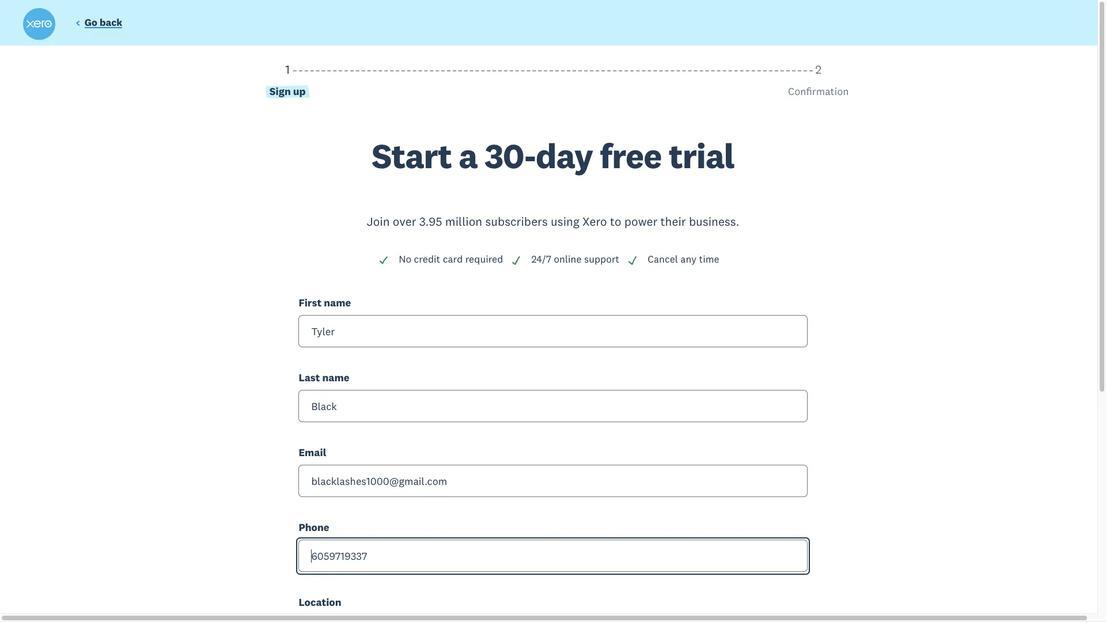 Task type: locate. For each thing, give the bounding box(es) containing it.
start a 30-day free trial region
[[22, 62, 1084, 622]]

0 vertical spatial name
[[324, 296, 351, 309]]

business.
[[689, 214, 740, 229]]

2 included image from the left
[[511, 255, 522, 266]]

cancel
[[648, 253, 678, 266]]

first name
[[299, 296, 351, 309]]

First name text field
[[299, 315, 808, 347]]

1 vertical spatial name
[[322, 371, 349, 384]]

using
[[551, 214, 580, 229]]

no credit card required
[[399, 253, 503, 266]]

1
[[285, 62, 290, 77]]

power
[[625, 214, 658, 229]]

no
[[399, 253, 412, 266]]

included image left 24/7
[[511, 255, 522, 266]]

support
[[584, 253, 620, 266]]

1 horizontal spatial included image
[[511, 255, 522, 266]]

xero homepage image
[[23, 8, 55, 40]]

start a 30-day free trial
[[372, 134, 735, 177]]

to
[[610, 214, 621, 229]]

subscribers
[[485, 214, 548, 229]]

name right first
[[324, 296, 351, 309]]

1 included image from the left
[[379, 255, 389, 266]]

over
[[393, 214, 416, 229]]

name
[[324, 296, 351, 309], [322, 371, 349, 384]]

join
[[367, 214, 390, 229]]

time
[[699, 253, 720, 266]]

24/7 online support
[[531, 253, 620, 266]]

their
[[661, 214, 686, 229]]

confirmation
[[788, 85, 849, 98]]

2
[[816, 62, 822, 77]]

steps group
[[22, 62, 1084, 139]]

name for first name
[[324, 296, 351, 309]]

included image left no
[[379, 255, 389, 266]]

included image
[[379, 255, 389, 266], [511, 255, 522, 266]]

0 horizontal spatial included image
[[379, 255, 389, 266]]

name right the last on the left bottom of the page
[[322, 371, 349, 384]]

sign
[[270, 85, 291, 98]]

go back button
[[75, 16, 122, 32]]

Last name text field
[[299, 390, 808, 422]]

phone
[[299, 521, 329, 534]]



Task type: vqa. For each thing, say whether or not it's contained in the screenshot.
4
no



Task type: describe. For each thing, give the bounding box(es) containing it.
million
[[445, 214, 482, 229]]

back
[[100, 16, 122, 29]]

24/7
[[531, 253, 551, 266]]

Email email field
[[299, 465, 808, 497]]

first
[[299, 296, 322, 309]]

free
[[600, 134, 662, 177]]

name for last name
[[322, 371, 349, 384]]

location
[[299, 596, 341, 609]]

included image for no credit card required
[[379, 255, 389, 266]]

cancel any time
[[648, 253, 720, 266]]

join over 3.95 million subscribers using xero to power their business.
[[367, 214, 740, 229]]

credit
[[414, 253, 440, 266]]

go back
[[85, 16, 122, 29]]

trial
[[669, 134, 735, 177]]

last name
[[299, 371, 349, 384]]

card
[[443, 253, 463, 266]]

required
[[465, 253, 503, 266]]

go
[[85, 16, 97, 29]]

last
[[299, 371, 320, 384]]

sign up
[[270, 85, 306, 98]]

Phone text field
[[299, 540, 808, 572]]

3.95
[[419, 214, 442, 229]]

up
[[293, 85, 306, 98]]

included image for 24/7 online support
[[511, 255, 522, 266]]

start
[[372, 134, 452, 177]]

any
[[681, 253, 697, 266]]

xero
[[583, 214, 607, 229]]

a
[[459, 134, 478, 177]]

email
[[299, 446, 326, 459]]

day
[[536, 134, 593, 177]]

30-
[[485, 134, 536, 177]]

online
[[554, 253, 582, 266]]

included image
[[628, 255, 638, 266]]



